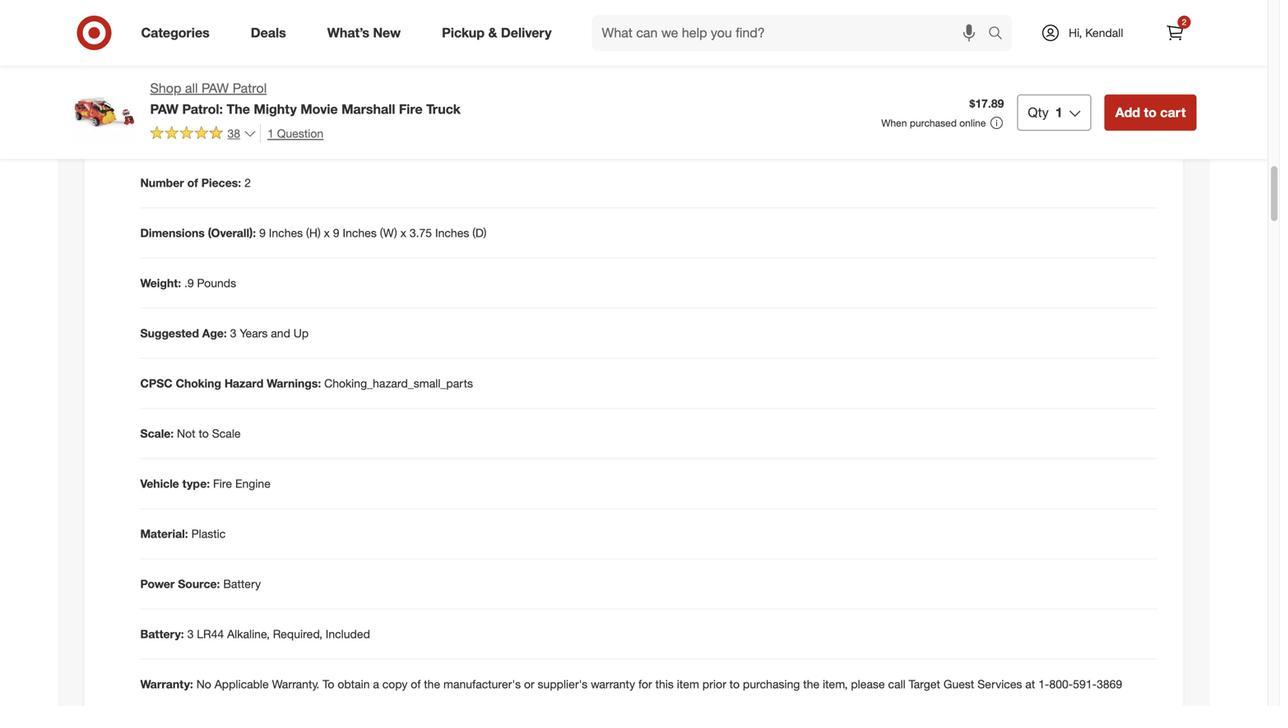 Task type: describe. For each thing, give the bounding box(es) containing it.
alkaline,
[[227, 627, 270, 642]]

categories link
[[127, 15, 230, 51]]

shop all paw patrol paw patrol: the mighty movie marshall fire truck
[[150, 80, 461, 117]]

new
[[373, 25, 401, 41]]

what's
[[327, 25, 369, 41]]

power
[[140, 577, 175, 592]]

target
[[909, 677, 940, 692]]

and
[[271, 326, 290, 341]]

pounds
[[197, 276, 236, 291]]

services
[[977, 677, 1022, 692]]

to inside button
[[1144, 104, 1156, 120]]

pickup & delivery
[[442, 25, 552, 41]]

off
[[186, 14, 199, 28]]

battery
[[223, 577, 261, 592]]

item
[[677, 677, 699, 692]]

$17.89
[[970, 96, 1004, 111]]

1 horizontal spatial 3
[[230, 326, 236, 341]]

prior
[[702, 677, 726, 692]]

blast off on exciting missions!
[[157, 14, 310, 28]]

specifications
[[140, 132, 246, 151]]

3 inches from the left
[[435, 226, 469, 240]]

scale:
[[140, 427, 174, 441]]

years
[[240, 326, 268, 341]]

(h)
[[306, 226, 321, 240]]

no
[[196, 677, 211, 692]]

hi,
[[1069, 26, 1082, 40]]

suggested
[[140, 326, 199, 341]]

0 horizontal spatial fire
[[213, 477, 232, 491]]

battery: 3 lr44 alkaline, required, included
[[140, 627, 370, 642]]

material: plastic
[[140, 527, 226, 541]]

add to cart
[[1115, 104, 1186, 120]]

what's new link
[[313, 15, 421, 51]]

qty 1
[[1028, 104, 1063, 120]]

the
[[227, 101, 250, 117]]

material:
[[140, 527, 188, 541]]

dimensions (overall): 9 inches (h) x 9 inches (w) x 3.75 inches (d)
[[140, 226, 487, 240]]

choking_hazard_small_parts
[[324, 376, 473, 391]]

source:
[[178, 577, 220, 592]]

not
[[177, 427, 195, 441]]

kendall
[[1085, 26, 1123, 40]]

deals link
[[237, 15, 307, 51]]

scale: not to scale
[[140, 427, 241, 441]]

1 x from the left
[[324, 226, 330, 240]]

patrol:
[[182, 101, 223, 117]]

2 link
[[1157, 15, 1193, 51]]

when purchased online
[[881, 117, 986, 129]]

battery:
[[140, 627, 184, 642]]

0 horizontal spatial paw
[[150, 101, 179, 117]]

0 vertical spatial paw
[[202, 80, 229, 96]]

age:
[[202, 326, 227, 341]]

&
[[488, 25, 497, 41]]

(w)
[[380, 226, 397, 240]]

when
[[881, 117, 907, 129]]

power source: battery
[[140, 577, 261, 592]]

scale
[[212, 427, 241, 441]]

warranty: no applicable warranty. to obtain a copy of the manufacturer's or supplier's warranty for this item prior to purchasing the item, please call target guest services at 1-800-591-3869
[[140, 677, 1122, 692]]

fire inside the shop all paw patrol paw patrol: the mighty movie marshall fire truck
[[399, 101, 423, 117]]

591-
[[1073, 677, 1097, 692]]

blast
[[157, 14, 183, 28]]

included
[[326, 627, 370, 642]]

categories
[[141, 25, 210, 41]]

hazard
[[224, 376, 263, 391]]

hi, kendall
[[1069, 26, 1123, 40]]

0 horizontal spatial 1
[[267, 126, 274, 141]]

warranty
[[591, 677, 635, 692]]

pickup
[[442, 25, 485, 41]]

1 vertical spatial to
[[199, 427, 209, 441]]

missions!
[[262, 14, 310, 28]]

What can we help you find? suggestions appear below search field
[[592, 15, 992, 51]]

1 question link
[[260, 124, 323, 143]]

delivery
[[501, 25, 552, 41]]

1 9 from the left
[[259, 226, 266, 240]]

cpsc
[[140, 376, 172, 391]]

3869
[[1097, 677, 1122, 692]]

38
[[227, 126, 240, 140]]

plastic
[[191, 527, 226, 541]]

2 9 from the left
[[333, 226, 339, 240]]

type:
[[182, 477, 210, 491]]

exciting
[[219, 14, 258, 28]]

truck
[[426, 101, 461, 117]]

qty
[[1028, 104, 1049, 120]]

vehicle
[[140, 477, 179, 491]]

copy
[[382, 677, 408, 692]]

choking
[[176, 376, 221, 391]]

item,
[[823, 677, 848, 692]]

marshall
[[342, 101, 395, 117]]



Task type: locate. For each thing, give the bounding box(es) containing it.
9 right (overall):
[[259, 226, 266, 240]]

1 horizontal spatial 1
[[1055, 104, 1063, 120]]

at
[[1025, 677, 1035, 692]]

suggested age: 3 years and up
[[140, 326, 309, 341]]

0 horizontal spatial the
[[424, 677, 440, 692]]

paw
[[202, 80, 229, 96], [150, 101, 179, 117]]

paw right all
[[202, 80, 229, 96]]

1 horizontal spatial x
[[400, 226, 406, 240]]

inches left (h)
[[269, 226, 303, 240]]

1 vertical spatial fire
[[213, 477, 232, 491]]

0 horizontal spatial x
[[324, 226, 330, 240]]

all
[[185, 80, 198, 96]]

(overall):
[[208, 226, 256, 240]]

3.75
[[410, 226, 432, 240]]

a
[[373, 677, 379, 692]]

fire right type:
[[213, 477, 232, 491]]

3 left lr44 on the bottom
[[187, 627, 194, 642]]

2 inside 2 'link'
[[1182, 17, 1186, 27]]

2 x from the left
[[400, 226, 406, 240]]

of left pieces:
[[187, 176, 198, 190]]

required,
[[273, 627, 322, 642]]

or
[[524, 677, 534, 692]]

1 question
[[267, 126, 323, 141]]

1 horizontal spatial paw
[[202, 80, 229, 96]]

x right (h)
[[324, 226, 330, 240]]

0 vertical spatial 3
[[230, 326, 236, 341]]

1 right "qty"
[[1055, 104, 1063, 120]]

0 horizontal spatial 3
[[187, 627, 194, 642]]

what's new
[[327, 25, 401, 41]]

cart
[[1160, 104, 1186, 120]]

0 horizontal spatial to
[[199, 427, 209, 441]]

0 vertical spatial 2
[[1182, 17, 1186, 27]]

1 vertical spatial 2
[[244, 176, 251, 190]]

1 horizontal spatial 9
[[333, 226, 339, 240]]

1 vertical spatial 3
[[187, 627, 194, 642]]

0 vertical spatial of
[[187, 176, 198, 190]]

please
[[851, 677, 885, 692]]

to right prior
[[729, 677, 740, 692]]

warnings:
[[267, 376, 321, 391]]

1-
[[1038, 677, 1049, 692]]

pieces:
[[201, 176, 241, 190]]

purchased
[[910, 117, 957, 129]]

call
[[888, 677, 906, 692]]

1 horizontal spatial of
[[411, 677, 421, 692]]

0 horizontal spatial of
[[187, 176, 198, 190]]

weight:
[[140, 276, 181, 291]]

online
[[959, 117, 986, 129]]

0 horizontal spatial 9
[[259, 226, 266, 240]]

2 vertical spatial to
[[729, 677, 740, 692]]

search
[[981, 26, 1020, 42]]

2 the from the left
[[803, 677, 819, 692]]

9 right (h)
[[333, 226, 339, 240]]

paw down shop at left
[[150, 101, 179, 117]]

2 right pieces:
[[244, 176, 251, 190]]

add
[[1115, 104, 1140, 120]]

x
[[324, 226, 330, 240], [400, 226, 406, 240]]

0 horizontal spatial 2
[[244, 176, 251, 190]]

warranty.
[[272, 677, 319, 692]]

1 vertical spatial paw
[[150, 101, 179, 117]]

guest
[[943, 677, 974, 692]]

1
[[1055, 104, 1063, 120], [267, 126, 274, 141]]

1 down mighty
[[267, 126, 274, 141]]

0 horizontal spatial inches
[[269, 226, 303, 240]]

1 horizontal spatial fire
[[399, 101, 423, 117]]

deals
[[251, 25, 286, 41]]

the
[[424, 677, 440, 692], [803, 677, 819, 692]]

.9
[[184, 276, 194, 291]]

x right (w)
[[400, 226, 406, 240]]

for
[[638, 677, 652, 692]]

warranty:
[[140, 677, 193, 692]]

the right copy
[[424, 677, 440, 692]]

dimensions
[[140, 226, 205, 240]]

purchasing
[[743, 677, 800, 692]]

9
[[259, 226, 266, 240], [333, 226, 339, 240]]

1 horizontal spatial to
[[729, 677, 740, 692]]

up
[[293, 326, 309, 341]]

0 vertical spatial 1
[[1055, 104, 1063, 120]]

2 horizontal spatial inches
[[435, 226, 469, 240]]

of right copy
[[411, 677, 421, 692]]

to right add
[[1144, 104, 1156, 120]]

0 vertical spatial fire
[[399, 101, 423, 117]]

this
[[655, 677, 674, 692]]

lr44
[[197, 627, 224, 642]]

manufacturer's
[[443, 677, 521, 692]]

cpsc choking hazard warnings: choking_hazard_small_parts
[[140, 376, 473, 391]]

1 horizontal spatial 2
[[1182, 17, 1186, 27]]

add to cart button
[[1105, 94, 1197, 131]]

on
[[202, 14, 215, 28]]

fire left truck
[[399, 101, 423, 117]]

supplier's
[[538, 677, 588, 692]]

1 inches from the left
[[269, 226, 303, 240]]

3
[[230, 326, 236, 341], [187, 627, 194, 642]]

2
[[1182, 17, 1186, 27], [244, 176, 251, 190]]

1 horizontal spatial the
[[803, 677, 819, 692]]

patrol
[[233, 80, 267, 96]]

800-
[[1049, 677, 1073, 692]]

number
[[140, 176, 184, 190]]

0 vertical spatial to
[[1144, 104, 1156, 120]]

pickup & delivery link
[[428, 15, 572, 51]]

applicable
[[214, 677, 269, 692]]

38 link
[[150, 124, 257, 144]]

mighty
[[254, 101, 297, 117]]

1 vertical spatial 1
[[267, 126, 274, 141]]

2 right kendall
[[1182, 17, 1186, 27]]

inches left (d)
[[435, 226, 469, 240]]

to right not
[[199, 427, 209, 441]]

inches left (w)
[[343, 226, 377, 240]]

vehicle type: fire engine
[[140, 477, 271, 491]]

(d)
[[472, 226, 487, 240]]

1 vertical spatial of
[[411, 677, 421, 692]]

2 horizontal spatial to
[[1144, 104, 1156, 120]]

to
[[1144, 104, 1156, 120], [199, 427, 209, 441], [729, 677, 740, 692]]

image of paw patrol: the mighty movie marshall fire truck image
[[71, 79, 137, 145]]

1 the from the left
[[424, 677, 440, 692]]

movie
[[300, 101, 338, 117]]

the left item, on the bottom right of page
[[803, 677, 819, 692]]

specifications button
[[97, 116, 1170, 168]]

of
[[187, 176, 198, 190], [411, 677, 421, 692]]

fire
[[399, 101, 423, 117], [213, 477, 232, 491]]

3 right age:
[[230, 326, 236, 341]]

1 horizontal spatial inches
[[343, 226, 377, 240]]

2 inches from the left
[[343, 226, 377, 240]]

inches
[[269, 226, 303, 240], [343, 226, 377, 240], [435, 226, 469, 240]]

number of pieces: 2
[[140, 176, 251, 190]]

question
[[277, 126, 323, 141]]



Task type: vqa. For each thing, say whether or not it's contained in the screenshot.
obtain
yes



